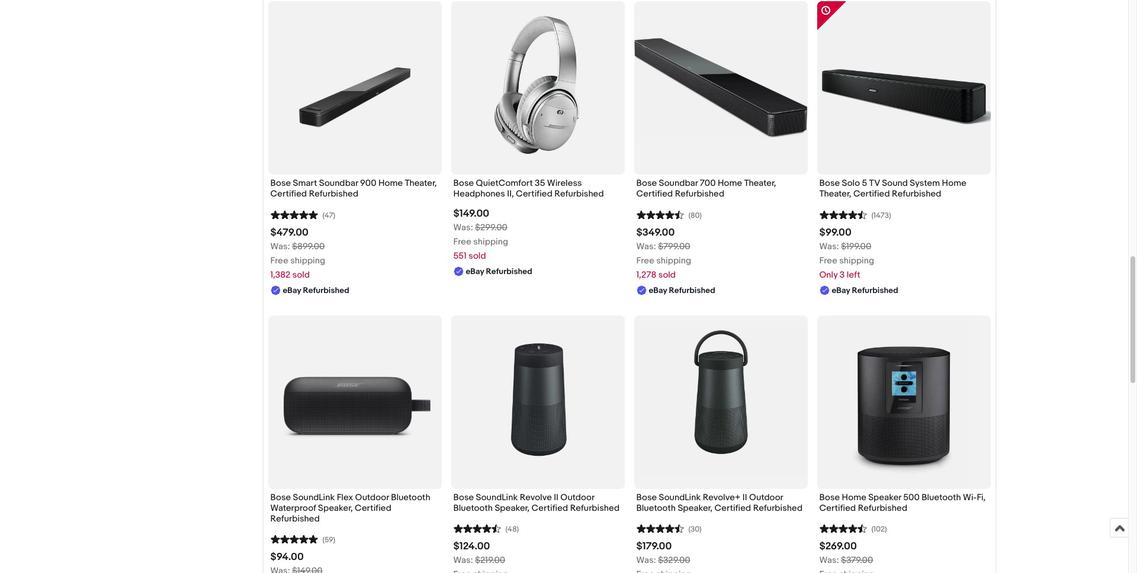 Task type: locate. For each thing, give the bounding box(es) containing it.
was: down the $149.00
[[453, 222, 473, 233]]

2 horizontal spatial sold
[[659, 269, 676, 281]]

was: down $479.00 on the left top of the page
[[270, 241, 290, 252]]

$799.00
[[658, 241, 691, 252]]

bose left the solo
[[820, 178, 840, 189]]

bluetooth inside bose soundlink revolve+ ii outdoor bluetooth speaker, certified refurbished
[[637, 503, 676, 514]]

0 horizontal spatial ii
[[554, 492, 559, 503]]

certified
[[270, 189, 307, 200], [516, 189, 553, 200], [637, 189, 673, 200], [854, 189, 890, 200], [355, 503, 392, 514], [532, 503, 568, 514], [715, 503, 751, 514], [820, 503, 856, 514]]

refurbished inside bose smart soundbar 900 home theater, certified refurbished
[[309, 189, 358, 200]]

was: down $99.00
[[820, 241, 839, 252]]

wireless
[[547, 178, 582, 189]]

soundlink
[[293, 492, 335, 503], [476, 492, 518, 503], [659, 492, 701, 503]]

ii,
[[507, 189, 514, 200]]

home left speaker at the bottom right of page
[[842, 492, 867, 503]]

soundlink inside bose soundlink flex outdoor bluetooth waterproof speaker, certified refurbished
[[293, 492, 335, 503]]

speaker, inside bose soundlink revolve+ ii outdoor bluetooth speaker, certified refurbished
[[678, 503, 713, 514]]

soundlink for $94.00
[[293, 492, 335, 503]]

sold for $349.00
[[659, 269, 676, 281]]

was: for $149.00
[[453, 222, 473, 233]]

1,278
[[637, 269, 657, 281]]

shipping for $479.00
[[290, 255, 325, 266]]

refurbished inside bose soundlink revolve ii outdoor bluetooth speaker, certified refurbished
[[570, 503, 620, 514]]

certified inside bose soundlink revolve ii outdoor bluetooth speaker, certified refurbished
[[532, 503, 568, 514]]

bose soundlink revolve ii outdoor bluetooth speaker, certified refurbished
[[453, 492, 620, 514]]

2 soundlink from the left
[[476, 492, 518, 503]]

certified inside bose solo 5 tv sound system home theater, certified refurbished
[[854, 189, 890, 200]]

outdoor inside bose soundlink flex outdoor bluetooth waterproof speaker, certified refurbished
[[355, 492, 389, 503]]

outdoor right the revolve+
[[749, 492, 783, 503]]

free up only
[[820, 255, 838, 266]]

was: down $349.00
[[637, 241, 656, 252]]

0 horizontal spatial sold
[[293, 269, 310, 281]]

speaker, for $94.00
[[318, 503, 353, 514]]

free
[[453, 236, 472, 247], [270, 255, 288, 266], [637, 255, 655, 266], [820, 255, 838, 266]]

1 horizontal spatial theater,
[[744, 178, 776, 189]]

2 ii from the left
[[743, 492, 747, 503]]

refurbished inside bose soundbar 700 home theater, certified refurbished
[[675, 189, 725, 200]]

$269.00 was: $379.00
[[820, 541, 873, 566]]

shipping for $149.00
[[473, 236, 508, 247]]

was: down the $124.00
[[453, 555, 473, 566]]

free inside the "$349.00 was: $799.00 free shipping 1,278 sold"
[[637, 255, 655, 266]]

free up 1,278
[[637, 255, 655, 266]]

2 soundbar from the left
[[659, 178, 698, 189]]

theater, up the (1473) link
[[820, 189, 852, 200]]

speaker, up (59)
[[318, 503, 353, 514]]

4.5 out of 5 stars image up '$269.00'
[[820, 523, 867, 534]]

was: inside the '$149.00 was: $299.00 free shipping 551 sold'
[[453, 222, 473, 233]]

3 outdoor from the left
[[749, 492, 783, 503]]

tv
[[869, 178, 880, 189]]

shipping for $349.00
[[657, 255, 691, 266]]

bose soundbar 700 home theater, certified refurbished
[[637, 178, 776, 200]]

bose inside bose soundlink flex outdoor bluetooth waterproof speaker, certified refurbished
[[270, 492, 291, 503]]

bose up (30) link
[[637, 492, 657, 503]]

bose soundlink flex outdoor bluetooth waterproof speaker, certified refurbished link
[[270, 492, 439, 528]]

bose soundlink flex outdoor bluetooth waterproof speaker, certified refurbished
[[270, 492, 430, 525]]

free inside $479.00 was: $899.00 free shipping 1,382 sold
[[270, 255, 288, 266]]

soundlink inside bose soundlink revolve ii outdoor bluetooth speaker, certified refurbished
[[476, 492, 518, 503]]

theater, right 700
[[744, 178, 776, 189]]

ebay refurbished
[[466, 266, 532, 276], [283, 285, 349, 295], [649, 285, 716, 295], [832, 285, 899, 295]]

ebay down 1,278
[[649, 285, 667, 295]]

shipping down $799.00
[[657, 255, 691, 266]]

certified inside bose smart soundbar 900 home theater, certified refurbished
[[270, 189, 307, 200]]

shipping down $299.00
[[473, 236, 508, 247]]

ebay down the 551
[[466, 266, 484, 276]]

5 out of 5 stars image up $94.00
[[270, 534, 318, 545]]

ebay refurbished for $149.00
[[466, 266, 532, 276]]

bluetooth inside bose home speaker 500 bluetooth wi-fi, certified refurbished
[[922, 492, 961, 503]]

solo
[[842, 178, 860, 189]]

theater, inside bose smart soundbar 900 home theater, certified refurbished
[[405, 178, 437, 189]]

5 out of 5 stars image for $479.00
[[270, 209, 318, 220]]

soundbar inside bose soundbar 700 home theater, certified refurbished
[[659, 178, 698, 189]]

0 horizontal spatial speaker,
[[318, 503, 353, 514]]

speaker, inside bose soundlink revolve ii outdoor bluetooth speaker, certified refurbished
[[495, 503, 530, 514]]

bose for $124.00
[[453, 492, 474, 503]]

ebay refurbished for $349.00
[[649, 285, 716, 295]]

bose inside bose solo 5 tv sound system home theater, certified refurbished
[[820, 178, 840, 189]]

1 5 out of 5 stars image from the top
[[270, 209, 318, 220]]

4.5 out of 5 stars image up the $179.00
[[637, 523, 684, 534]]

home right 900
[[378, 178, 403, 189]]

theater, right 900
[[405, 178, 437, 189]]

ii inside bose soundlink revolve ii outdoor bluetooth speaker, certified refurbished
[[554, 492, 559, 503]]

1 horizontal spatial soundlink
[[476, 492, 518, 503]]

sold right "1,382"
[[293, 269, 310, 281]]

5 out of 5 stars image
[[270, 209, 318, 220], [270, 534, 318, 545]]

shipping inside the '$149.00 was: $299.00 free shipping 551 sold'
[[473, 236, 508, 247]]

4.5 out of 5 stars image for $124.00
[[453, 523, 501, 534]]

shipping down $199.00
[[840, 255, 874, 266]]

$329.00
[[658, 555, 691, 566]]

ii
[[554, 492, 559, 503], [743, 492, 747, 503]]

only
[[820, 269, 838, 281]]

ii right the revolve+
[[743, 492, 747, 503]]

1,382
[[270, 269, 291, 281]]

ii right revolve
[[554, 492, 559, 503]]

was: inside $124.00 was: $219.00
[[453, 555, 473, 566]]

was: inside the "$349.00 was: $799.00 free shipping 1,278 sold"
[[637, 241, 656, 252]]

refurbished inside bose solo 5 tv sound system home theater, certified refurbished
[[892, 189, 942, 200]]

bose up (48) 'link'
[[453, 492, 474, 503]]

0 horizontal spatial theater,
[[405, 178, 437, 189]]

2 outdoor from the left
[[561, 492, 595, 503]]

ii inside bose soundlink revolve+ ii outdoor bluetooth speaker, certified refurbished
[[743, 492, 747, 503]]

1 speaker, from the left
[[318, 503, 353, 514]]

1 soundbar from the left
[[319, 178, 358, 189]]

home
[[378, 178, 403, 189], [718, 178, 742, 189], [942, 178, 967, 189], [842, 492, 867, 503]]

theater, inside bose solo 5 tv sound system home theater, certified refurbished
[[820, 189, 852, 200]]

1 horizontal spatial outdoor
[[561, 492, 595, 503]]

bose inside bose home speaker 500 bluetooth wi-fi, certified refurbished
[[820, 492, 840, 503]]

outdoor
[[355, 492, 389, 503], [561, 492, 595, 503], [749, 492, 783, 503]]

outdoor inside bose soundlink revolve+ ii outdoor bluetooth speaker, certified refurbished
[[749, 492, 783, 503]]

was: down the $179.00
[[637, 555, 656, 566]]

bose inside bose soundbar 700 home theater, certified refurbished
[[637, 178, 657, 189]]

1 horizontal spatial speaker,
[[495, 503, 530, 514]]

bose soundlink revolve+ ii outdoor bluetooth speaker, certified refurbished
[[637, 492, 803, 514]]

2 horizontal spatial outdoor
[[749, 492, 783, 503]]

refurbished inside bose soundlink revolve+ ii outdoor bluetooth speaker, certified refurbished
[[753, 503, 803, 514]]

$124.00 was: $219.00
[[453, 541, 505, 566]]

ii for $179.00
[[743, 492, 747, 503]]

home inside bose soundbar 700 home theater, certified refurbished
[[718, 178, 742, 189]]

ebay refurbished down left
[[832, 285, 899, 295]]

shipping
[[473, 236, 508, 247], [290, 255, 325, 266], [657, 255, 691, 266], [840, 255, 874, 266]]

refurbished inside bose home speaker 500 bluetooth wi-fi, certified refurbished
[[858, 503, 908, 514]]

$179.00 was: $329.00
[[637, 541, 691, 566]]

1 horizontal spatial sold
[[469, 250, 486, 262]]

home inside bose home speaker 500 bluetooth wi-fi, certified refurbished
[[842, 492, 867, 503]]

ebay refurbished down 1,278
[[649, 285, 716, 295]]

sold right 1,278
[[659, 269, 676, 281]]

was: inside $269.00 was: $379.00
[[820, 555, 839, 566]]

(102) link
[[820, 523, 887, 534]]

bose inside bose soundlink revolve ii outdoor bluetooth speaker, certified refurbished
[[453, 492, 474, 503]]

bose up the $149.00
[[453, 178, 474, 189]]

ebay down 3
[[832, 285, 850, 295]]

speaker, up the (48) at the bottom left
[[495, 503, 530, 514]]

0 horizontal spatial outdoor
[[355, 492, 389, 503]]

outdoor right revolve
[[561, 492, 595, 503]]

shipping inside the "$349.00 was: $799.00 free shipping 1,278 sold"
[[657, 255, 691, 266]]

1 horizontal spatial soundbar
[[659, 178, 698, 189]]

bose for $269.00
[[820, 492, 840, 503]]

free inside the '$149.00 was: $299.00 free shipping 551 sold'
[[453, 236, 472, 247]]

ebay refurbished for $479.00
[[283, 285, 349, 295]]

was: down '$269.00'
[[820, 555, 839, 566]]

2 horizontal spatial soundlink
[[659, 492, 701, 503]]

shipping down $899.00
[[290, 255, 325, 266]]

$379.00
[[841, 555, 873, 566]]

bose for $94.00
[[270, 492, 291, 503]]

home right 700
[[718, 178, 742, 189]]

was:
[[453, 222, 473, 233], [270, 241, 290, 252], [637, 241, 656, 252], [820, 241, 839, 252], [453, 555, 473, 566], [637, 555, 656, 566], [820, 555, 839, 566]]

bose left smart
[[270, 178, 291, 189]]

bose home speaker 500 bluetooth wi-fi, certified refurbished image
[[839, 315, 969, 489]]

4.5 out of 5 stars image
[[637, 209, 684, 220], [820, 209, 867, 220], [453, 523, 501, 534], [637, 523, 684, 534], [820, 523, 867, 534]]

sold inside the '$149.00 was: $299.00 free shipping 551 sold'
[[469, 250, 486, 262]]

fi,
[[977, 492, 986, 503]]

speaker,
[[318, 503, 353, 514], [495, 503, 530, 514], [678, 503, 713, 514]]

was: inside $179.00 was: $329.00
[[637, 555, 656, 566]]

outdoor for $124.00
[[561, 492, 595, 503]]

bose inside bose smart soundbar 900 home theater, certified refurbished
[[270, 178, 291, 189]]

sold right the 551
[[469, 250, 486, 262]]

2 5 out of 5 stars image from the top
[[270, 534, 318, 545]]

4.5 out of 5 stars image for $179.00
[[637, 523, 684, 534]]

ebay refurbished down "1,382"
[[283, 285, 349, 295]]

bose quietcomfort 35 wireless headphones ii, certified refurbished link
[[453, 178, 622, 203]]

2 horizontal spatial theater,
[[820, 189, 852, 200]]

outdoor right flex
[[355, 492, 389, 503]]

1 horizontal spatial ii
[[743, 492, 747, 503]]

(80) link
[[637, 209, 702, 220]]

$269.00
[[820, 541, 857, 553]]

soundlink inside bose soundlink revolve+ ii outdoor bluetooth speaker, certified refurbished
[[659, 492, 701, 503]]

theater,
[[405, 178, 437, 189], [744, 178, 776, 189], [820, 189, 852, 200]]

certified inside bose quietcomfort 35 wireless headphones ii, certified refurbished
[[516, 189, 553, 200]]

bose inside bose soundlink revolve+ ii outdoor bluetooth speaker, certified refurbished
[[637, 492, 657, 503]]

shipping inside $479.00 was: $899.00 free shipping 1,382 sold
[[290, 255, 325, 266]]

free for $479.00
[[270, 255, 288, 266]]

5 out of 5 stars image up $479.00 on the left top of the page
[[270, 209, 318, 220]]

soundlink up (30) link
[[659, 492, 701, 503]]

1 vertical spatial 5 out of 5 stars image
[[270, 534, 318, 545]]

4.5 out of 5 stars image up the $124.00
[[453, 523, 501, 534]]

900
[[360, 178, 376, 189]]

theater, inside bose soundbar 700 home theater, certified refurbished
[[744, 178, 776, 189]]

sound
[[882, 178, 908, 189]]

$149.00 was: $299.00 free shipping 551 sold
[[453, 208, 508, 262]]

outdoor inside bose soundlink revolve ii outdoor bluetooth speaker, certified refurbished
[[561, 492, 595, 503]]

soundbar left 900
[[319, 178, 358, 189]]

0 horizontal spatial soundlink
[[293, 492, 335, 503]]

sold
[[469, 250, 486, 262], [293, 269, 310, 281], [659, 269, 676, 281]]

2 speaker, from the left
[[495, 503, 530, 514]]

refurbished
[[309, 189, 358, 200], [555, 189, 604, 200], [675, 189, 725, 200], [892, 189, 942, 200], [486, 266, 532, 276], [303, 285, 349, 295], [669, 285, 716, 295], [852, 285, 899, 295], [570, 503, 620, 514], [753, 503, 803, 514], [858, 503, 908, 514], [270, 514, 320, 525]]

speaker, inside bose soundlink flex outdoor bluetooth waterproof speaker, certified refurbished
[[318, 503, 353, 514]]

4.5 out of 5 stars image up $349.00
[[637, 209, 684, 220]]

1 outdoor from the left
[[355, 492, 389, 503]]

2 horizontal spatial speaker,
[[678, 503, 713, 514]]

shipping inside the $99.00 was: $199.00 free shipping only 3 left
[[840, 255, 874, 266]]

$349.00 was: $799.00 free shipping 1,278 sold
[[637, 227, 691, 281]]

1 soundlink from the left
[[293, 492, 335, 503]]

bose soundlink flex outdoor bluetooth waterproof speaker, certified refurbished image
[[268, 337, 442, 467]]

free for $149.00
[[453, 236, 472, 247]]

certified inside bose soundlink revolve+ ii outdoor bluetooth speaker, certified refurbished
[[715, 503, 751, 514]]

soundlink left flex
[[293, 492, 335, 503]]

outdoor for $179.00
[[749, 492, 783, 503]]

speaker, up (30)
[[678, 503, 713, 514]]

bluetooth
[[391, 492, 430, 503], [922, 492, 961, 503], [453, 503, 493, 514], [637, 503, 676, 514]]

ebay down "1,382"
[[283, 285, 301, 295]]

$99.00 was: $199.00 free shipping only 3 left
[[820, 227, 874, 281]]

(47)
[[323, 211, 335, 220]]

free up "1,382"
[[270, 255, 288, 266]]

bose home speaker 500 bluetooth wi-fi, certified refurbished
[[820, 492, 986, 514]]

4.5 out of 5 stars image up $99.00
[[820, 209, 867, 220]]

ebay
[[466, 266, 484, 276], [283, 285, 301, 295], [649, 285, 667, 295], [832, 285, 850, 295]]

(30) link
[[637, 523, 702, 534]]

bose
[[270, 178, 291, 189], [453, 178, 474, 189], [637, 178, 657, 189], [820, 178, 840, 189], [270, 492, 291, 503], [453, 492, 474, 503], [637, 492, 657, 503], [820, 492, 840, 503]]

sold inside the "$349.00 was: $799.00 free shipping 1,278 sold"
[[659, 269, 676, 281]]

4.5 out of 5 stars image for $99.00
[[820, 209, 867, 220]]

bose up (102) link at the right of page
[[820, 492, 840, 503]]

sold inside $479.00 was: $899.00 free shipping 1,382 sold
[[293, 269, 310, 281]]

bose up (80) link
[[637, 178, 657, 189]]

3 speaker, from the left
[[678, 503, 713, 514]]

(1473) link
[[820, 209, 891, 220]]

headphones
[[453, 189, 505, 200]]

3 soundlink from the left
[[659, 492, 701, 503]]

was: inside the $99.00 was: $199.00 free shipping only 3 left
[[820, 241, 839, 252]]

soundbar
[[319, 178, 358, 189], [659, 178, 698, 189]]

0 vertical spatial 5 out of 5 stars image
[[270, 209, 318, 220]]

was: for $479.00
[[270, 241, 290, 252]]

revolve+
[[703, 492, 741, 503]]

bose solo 5 tv sound system home theater, certified refurbished
[[820, 178, 967, 200]]

(59) link
[[270, 534, 335, 545]]

(1473)
[[872, 211, 891, 220]]

bose up the (59) link
[[270, 492, 291, 503]]

free up the 551
[[453, 236, 472, 247]]

1 ii from the left
[[554, 492, 559, 503]]

soundbar left 700
[[659, 178, 698, 189]]

free inside the $99.00 was: $199.00 free shipping only 3 left
[[820, 255, 838, 266]]

was: inside $479.00 was: $899.00 free shipping 1,382 sold
[[270, 241, 290, 252]]

ebay refurbished down the '$149.00 was: $299.00 free shipping 551 sold'
[[466, 266, 532, 276]]

soundlink up (48) 'link'
[[476, 492, 518, 503]]

0 horizontal spatial soundbar
[[319, 178, 358, 189]]

35
[[535, 178, 545, 189]]

home right system
[[942, 178, 967, 189]]



Task type: describe. For each thing, give the bounding box(es) containing it.
refurbished inside bose soundlink flex outdoor bluetooth waterproof speaker, certified refurbished
[[270, 514, 320, 525]]

bose soundlink revolve+ ii outdoor bluetooth speaker, certified refurbished image
[[634, 328, 808, 476]]

500
[[904, 492, 920, 503]]

ii for $124.00
[[554, 492, 559, 503]]

smart
[[293, 178, 317, 189]]

$179.00
[[637, 541, 672, 553]]

soundlink for $124.00
[[476, 492, 518, 503]]

home inside bose solo 5 tv sound system home theater, certified refurbished
[[942, 178, 967, 189]]

soundbar inside bose smart soundbar 900 home theater, certified refurbished
[[319, 178, 358, 189]]

free for $99.00
[[820, 255, 838, 266]]

$479.00 was: $899.00 free shipping 1,382 sold
[[270, 227, 325, 281]]

bose inside bose quietcomfort 35 wireless headphones ii, certified refurbished
[[453, 178, 474, 189]]

ebay for $349.00
[[649, 285, 667, 295]]

$349.00
[[637, 227, 675, 238]]

bose soundbar 700 home theater, certified refurbished image
[[634, 38, 808, 138]]

(80)
[[689, 211, 702, 220]]

bose solo 5 tv sound system home theater, certified refurbished image
[[817, 1, 991, 175]]

was: for $269.00
[[820, 555, 839, 566]]

bose for $99.00
[[820, 178, 840, 189]]

bose home speaker 500 bluetooth wi-fi, certified refurbished link
[[820, 492, 988, 517]]

was: for $124.00
[[453, 555, 473, 566]]

ebay refurbished for $99.00
[[832, 285, 899, 295]]

3
[[840, 269, 845, 281]]

bluetooth inside bose soundlink revolve ii outdoor bluetooth speaker, certified refurbished
[[453, 503, 493, 514]]

bose for $179.00
[[637, 492, 657, 503]]

$479.00
[[270, 227, 309, 238]]

sold for $149.00
[[469, 250, 486, 262]]

4.5 out of 5 stars image for $349.00
[[637, 209, 684, 220]]

$299.00
[[475, 222, 508, 233]]

bose soundlink revolve ii outdoor bluetooth speaker, certified refurbished image
[[451, 328, 625, 476]]

bose soundlink revolve ii outdoor bluetooth speaker, certified refurbished link
[[453, 492, 622, 517]]

sold for $479.00
[[293, 269, 310, 281]]

bose for $479.00
[[270, 178, 291, 189]]

551
[[453, 250, 467, 262]]

bose for $349.00
[[637, 178, 657, 189]]

$899.00
[[292, 241, 325, 252]]

5
[[862, 178, 867, 189]]

(48)
[[506, 525, 519, 534]]

$124.00
[[453, 541, 490, 553]]

speaker, for $124.00
[[495, 503, 530, 514]]

wi-
[[963, 492, 977, 503]]

bose soundbar 700 home theater, certified refurbished link
[[637, 178, 805, 203]]

bose soundlink revolve+ ii outdoor bluetooth speaker, certified refurbished link
[[637, 492, 805, 517]]

bose solo 5 tv sound system home theater, certified refurbished link
[[820, 178, 988, 203]]

speaker, for $179.00
[[678, 503, 713, 514]]

5 out of 5 stars image for $94.00
[[270, 534, 318, 545]]

bose quietcomfort 35 wireless headphones ii, certified refurbished image
[[475, 1, 601, 175]]

certified inside bose soundlink flex outdoor bluetooth waterproof speaker, certified refurbished
[[355, 503, 392, 514]]

ebay for $99.00
[[832, 285, 850, 295]]

(47) link
[[270, 209, 335, 220]]

shipping for $99.00
[[840, 255, 874, 266]]

(102)
[[872, 525, 887, 534]]

certified inside bose home speaker 500 bluetooth wi-fi, certified refurbished
[[820, 503, 856, 514]]

was: for $99.00
[[820, 241, 839, 252]]

$94.00
[[270, 552, 304, 563]]

free for $349.00
[[637, 255, 655, 266]]

quietcomfort
[[476, 178, 533, 189]]

left
[[847, 269, 861, 281]]

4.5 out of 5 stars image for $269.00
[[820, 523, 867, 534]]

$219.00
[[475, 555, 505, 566]]

ebay for $479.00
[[283, 285, 301, 295]]

bluetooth inside bose soundlink flex outdoor bluetooth waterproof speaker, certified refurbished
[[391, 492, 430, 503]]

bose smart soundbar 900 home theater, certified refurbished link
[[270, 178, 439, 203]]

soundlink for $179.00
[[659, 492, 701, 503]]

bose quietcomfort 35 wireless headphones ii, certified refurbished
[[453, 178, 604, 200]]

(48) link
[[453, 523, 519, 534]]

$149.00
[[453, 208, 489, 219]]

(59)
[[323, 536, 335, 545]]

home inside bose smart soundbar 900 home theater, certified refurbished
[[378, 178, 403, 189]]

certified inside bose soundbar 700 home theater, certified refurbished
[[637, 189, 673, 200]]

system
[[910, 178, 940, 189]]

waterproof
[[270, 503, 316, 514]]

bose smart soundbar 900 home theater, certified refurbished
[[270, 178, 437, 200]]

(30)
[[689, 525, 702, 534]]

was: for $349.00
[[637, 241, 656, 252]]

$99.00
[[820, 227, 852, 238]]

ebay for $149.00
[[466, 266, 484, 276]]

700
[[700, 178, 716, 189]]

bose smart soundbar 900 home theater, certified refurbished image
[[290, 1, 420, 175]]

was: for $179.00
[[637, 555, 656, 566]]

speaker
[[869, 492, 902, 503]]

revolve
[[520, 492, 552, 503]]

$199.00
[[841, 241, 872, 252]]

refurbished inside bose quietcomfort 35 wireless headphones ii, certified refurbished
[[555, 189, 604, 200]]

flex
[[337, 492, 353, 503]]



Task type: vqa. For each thing, say whether or not it's contained in the screenshot.
Diecast
no



